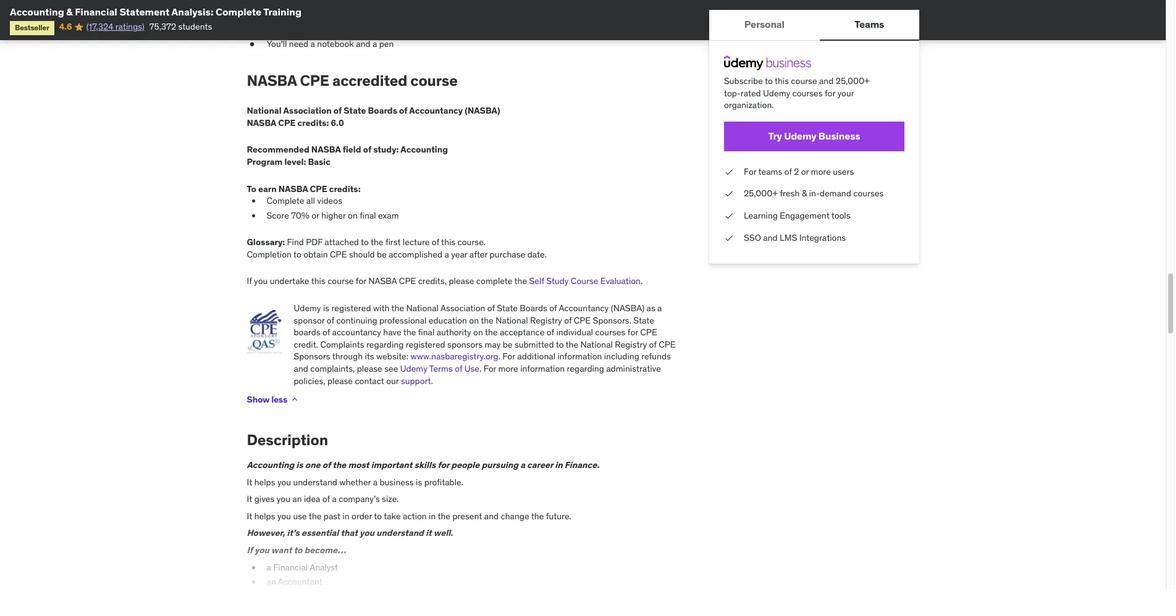 Task type: vqa. For each thing, say whether or not it's contained in the screenshot.
405,965
no



Task type: locate. For each thing, give the bounding box(es) containing it.
subscribe to this course and 25,000+ top‑rated udemy courses for your organization.
[[724, 75, 869, 111]]

udemy up sponsor
[[294, 303, 321, 314]]

1 horizontal spatial financial
[[273, 562, 308, 573]]

2 horizontal spatial state
[[634, 315, 654, 326]]

state
[[344, 105, 366, 116], [497, 303, 518, 314], [634, 315, 654, 326]]

information
[[558, 351, 602, 362], [520, 363, 565, 374]]

continuing
[[336, 315, 377, 326]]

helps
[[254, 477, 275, 488], [254, 511, 275, 522]]

for left your
[[825, 87, 835, 99]]

(nasba)
[[465, 105, 500, 116], [611, 303, 645, 314]]

1 horizontal spatial registry
[[615, 339, 647, 350]]

state down as
[[634, 315, 654, 326]]

0 vertical spatial helps
[[254, 477, 275, 488]]

regarding down individual on the bottom of the page
[[567, 363, 604, 374]]

notebook
[[317, 38, 354, 49]]

0 vertical spatial this
[[774, 75, 789, 87]]

.
[[641, 276, 643, 287], [498, 351, 501, 362], [479, 363, 482, 374], [431, 375, 433, 387]]

of up "submitted"
[[547, 327, 554, 338]]

1 vertical spatial information
[[520, 363, 565, 374]]

0 horizontal spatial state
[[344, 105, 366, 116]]

and inside accounting is one of the most important skills for people pursuing a career in finance. it helps you understand whether a business is profitable. it gives you an idea of a company's size. it helps you use the past in order to take action in the present and change the future. however, it's essential that you understand it well. if you want to become… a financial analyst an accountant
[[484, 511, 499, 522]]

1 horizontal spatial be
[[503, 339, 513, 350]]

2 vertical spatial please
[[327, 375, 353, 387]]

complete for training
[[216, 6, 262, 18]]

to inside udemy is registered with the national association of state boards of accountancy (nasba) as a sponsor of continuing professional education on the national registry of cpe sponsors. state boards of accountancy have the final authority on the acceptance of individual courses for cpe credit. complaints regarding registered sponsors may be submitted to the national registry of cpe sponsors through its website:
[[556, 339, 564, 350]]

for inside subscribe to this course and 25,000+ top‑rated udemy courses for your organization.
[[825, 87, 835, 99]]

tab list
[[709, 10, 919, 41]]

1 vertical spatial &
[[801, 188, 807, 199]]

show less button
[[247, 388, 300, 412]]

you down completion
[[254, 276, 268, 287]]

year
[[451, 249, 467, 260]]

course inside subscribe to this course and 25,000+ top‑rated udemy courses for your organization.
[[791, 75, 817, 87]]

1 horizontal spatial please
[[357, 363, 382, 374]]

please inside . for more information regarding administrative policies, please contact our
[[327, 375, 353, 387]]

self study course evaluation link
[[529, 276, 641, 287]]

a inside glossary: find pdf attached to the first lecture of this course. completion to obtain cpe should be accomplished a year after purchase date.
[[445, 249, 449, 260]]

2 vertical spatial courses
[[595, 327, 626, 338]]

sso
[[744, 232, 761, 243]]

0 vertical spatial (nasba)
[[465, 105, 500, 116]]

25,000+ up learning
[[744, 188, 778, 199]]

0 horizontal spatial financial
[[75, 6, 117, 18]]

for left additional
[[503, 351, 515, 362]]

sponsors
[[294, 351, 330, 362]]

0 horizontal spatial regarding
[[366, 339, 404, 350]]

1 vertical spatial association
[[441, 303, 485, 314]]

and up try udemy business
[[819, 75, 833, 87]]

xsmall image left the sso
[[724, 232, 734, 244]]

for inside . for additional information including refunds and complaints, please see
[[503, 351, 515, 362]]

xsmall image left you'll
[[247, 38, 257, 50]]

. down www.nasbaregistry.org link
[[479, 363, 482, 374]]

and up policies,
[[294, 363, 308, 374]]

1 horizontal spatial course
[[411, 71, 458, 90]]

xsmall image left learning
[[724, 210, 734, 222]]

undertake
[[270, 276, 309, 287]]

registered up udemy terms of use link
[[406, 339, 445, 350]]

1 vertical spatial this
[[441, 237, 456, 248]]

. for additional information including refunds and complaints, please see
[[294, 351, 671, 374]]

of inside glossary: find pdf attached to the first lecture of this course. completion to obtain cpe should be accomplished a year after purchase date.
[[432, 237, 439, 248]]

regarding down the have
[[366, 339, 404, 350]]

action
[[403, 511, 427, 522]]

level:
[[284, 156, 306, 167]]

or left the "needed"
[[444, 4, 452, 15]]

be inside udemy is registered with the national association of state boards of accountancy (nasba) as a sponsor of continuing professional education on the national registry of cpe sponsors. state boards of accountancy have the final authority on the acceptance of individual courses for cpe credit. complaints regarding registered sponsors may be submitted to the national registry of cpe sponsors through its website:
[[503, 339, 513, 350]]

0 vertical spatial regarding
[[366, 339, 404, 350]]

1 vertical spatial for
[[503, 351, 515, 362]]

2 horizontal spatial this
[[774, 75, 789, 87]]

attached
[[325, 237, 359, 248]]

1 it from the top
[[247, 477, 252, 488]]

is inside udemy is registered with the national association of state boards of accountancy (nasba) as a sponsor of continuing professional education on the national registry of cpe sponsors. state boards of accountancy have the final authority on the acceptance of individual courses for cpe credit. complaints regarding registered sponsors may be submitted to the national registry of cpe sponsors through its website:
[[323, 303, 329, 314]]

the inside glossary: find pdf attached to the first lecture of this course. completion to obtain cpe should be accomplished a year after purchase date.
[[371, 237, 383, 248]]

to down find at the top left of page
[[294, 249, 301, 260]]

that
[[341, 528, 358, 539]]

complete
[[476, 276, 513, 287]]

1 horizontal spatial (nasba)
[[611, 303, 645, 314]]

0 horizontal spatial accounting
[[10, 6, 64, 18]]

you'll
[[267, 38, 287, 49]]

1 horizontal spatial in
[[429, 511, 436, 522]]

on right higher in the top of the page
[[348, 210, 358, 221]]

national inside national association of state boards of accountancy (nasba) nasba cpe credits: 6.0
[[247, 105, 282, 116]]

0 vertical spatial boards
[[368, 105, 397, 116]]

study
[[546, 276, 569, 287]]

cpe inside glossary: find pdf attached to the first lecture of this course. completion to obtain cpe should be accomplished a year after purchase date.
[[330, 249, 347, 260]]

for left teams
[[744, 166, 756, 177]]

be inside glossary: find pdf attached to the first lecture of this course. completion to obtain cpe should be accomplished a year after purchase date.
[[377, 249, 387, 260]]

on up authority
[[469, 315, 479, 326]]

description
[[247, 431, 328, 450]]

1 vertical spatial accountancy
[[559, 303, 609, 314]]

should
[[349, 249, 375, 260]]

0 horizontal spatial an
[[267, 577, 276, 588]]

1 vertical spatial registered
[[406, 339, 445, 350]]

xsmall image for no
[[247, 4, 257, 16]]

2 helps from the top
[[254, 511, 275, 522]]

0 horizontal spatial &
[[66, 6, 73, 18]]

for down sponsors.
[[628, 327, 638, 338]]

1 vertical spatial if
[[247, 545, 253, 556]]

is
[[399, 4, 405, 15], [323, 303, 329, 314], [296, 460, 303, 471], [416, 477, 422, 488]]

if down completion
[[247, 276, 252, 287]]

1 vertical spatial please
[[357, 363, 382, 374]]

and left pen
[[356, 38, 370, 49]]

0 vertical spatial be
[[377, 249, 387, 260]]

information down individual on the bottom of the page
[[558, 351, 602, 362]]

1 horizontal spatial xsmall image
[[724, 166, 734, 178]]

0 vertical spatial more
[[811, 166, 831, 177]]

udemy right try
[[784, 130, 816, 142]]

a up past
[[332, 494, 337, 505]]

1 horizontal spatial accountancy
[[559, 303, 609, 314]]

1 horizontal spatial state
[[497, 303, 518, 314]]

credits: inside national association of state boards of accountancy (nasba) nasba cpe credits: 6.0
[[298, 117, 329, 128]]

1 horizontal spatial more
[[811, 166, 831, 177]]

career
[[527, 460, 553, 471]]

take
[[384, 511, 401, 522]]

complete inside to earn nasba cpe credits: complete all videos score 70% or higher on final exam
[[267, 195, 304, 206]]

1 horizontal spatial final
[[418, 327, 435, 338]]

program
[[247, 156, 283, 167]]

no
[[267, 4, 278, 15]]

more inside . for more information regarding administrative policies, please contact our
[[498, 363, 518, 374]]

to down udemy business image at the right top of the page
[[765, 75, 773, 87]]

xsmall image left fresh
[[724, 188, 734, 200]]

(nasba) inside udemy is registered with the national association of state boards of accountancy (nasba) as a sponsor of continuing professional education on the national registry of cpe sponsors. state boards of accountancy have the final authority on the acceptance of individual courses for cpe credit. complaints regarding registered sponsors may be submitted to the national registry of cpe sponsors through its website:
[[611, 303, 645, 314]]

cpe down you'll need a notebook and a pen
[[300, 71, 329, 90]]

0 vertical spatial courses
[[792, 87, 822, 99]]

nasba inside national association of state boards of accountancy (nasba) nasba cpe credits: 6.0
[[247, 117, 276, 128]]

1 horizontal spatial &
[[801, 188, 807, 199]]

1 vertical spatial state
[[497, 303, 518, 314]]

0 vertical spatial accounting
[[10, 6, 64, 18]]

please
[[449, 276, 474, 287], [357, 363, 382, 374], [327, 375, 353, 387]]

1 vertical spatial xsmall image
[[290, 395, 300, 405]]

course.
[[458, 237, 486, 248]]

registry
[[530, 315, 562, 326], [615, 339, 647, 350]]

1 vertical spatial complete
[[267, 195, 304, 206]]

financial
[[75, 6, 117, 18], [273, 562, 308, 573]]

courses inside udemy is registered with the national association of state boards of accountancy (nasba) as a sponsor of continuing professional education on the national registry of cpe sponsors. state boards of accountancy have the final authority on the acceptance of individual courses for cpe credit. complaints regarding registered sponsors may be submitted to the national registry of cpe sponsors through its website:
[[595, 327, 626, 338]]

2 vertical spatial this
[[311, 276, 325, 287]]

regarding inside . for more information regarding administrative policies, please contact our
[[567, 363, 604, 374]]

complete left no
[[216, 6, 262, 18]]

2 horizontal spatial for
[[744, 166, 756, 177]]

to left take
[[374, 511, 382, 522]]

analysis:
[[172, 6, 213, 18]]

association up "education"
[[441, 303, 485, 314]]

1 vertical spatial more
[[498, 363, 518, 374]]

of right the lecture
[[432, 237, 439, 248]]

after
[[470, 249, 488, 260]]

0 horizontal spatial for
[[484, 363, 496, 374]]

0 horizontal spatial in
[[343, 511, 350, 522]]

earn
[[258, 183, 277, 194]]

in right career
[[555, 460, 563, 471]]

2 vertical spatial on
[[473, 327, 483, 338]]

need
[[289, 38, 308, 49]]

0 horizontal spatial courses
[[595, 327, 626, 338]]

. down udemy terms of use link
[[431, 375, 433, 387]]

sponsors.
[[593, 315, 631, 326]]

training
[[263, 6, 302, 18]]

you down description
[[277, 477, 291, 488]]

0 vertical spatial it
[[247, 477, 252, 488]]

cpe
[[300, 71, 329, 90], [278, 117, 296, 128], [310, 183, 327, 194], [330, 249, 347, 260], [399, 276, 416, 287], [574, 315, 591, 326], [640, 327, 657, 338], [659, 339, 676, 350]]

(17,324 ratings)
[[86, 21, 144, 32]]

of right field
[[363, 144, 371, 155]]

nasba up all
[[279, 183, 308, 194]]

2 vertical spatial for
[[484, 363, 496, 374]]

cpe down as
[[640, 327, 657, 338]]

try
[[768, 130, 782, 142]]

courses left your
[[792, 87, 822, 99]]

in up it
[[429, 511, 436, 522]]

udemy business image
[[724, 56, 811, 70]]

show
[[247, 394, 270, 405]]

2 horizontal spatial course
[[791, 75, 817, 87]]

state up 6.0
[[344, 105, 366, 116]]

&
[[66, 6, 73, 18], [801, 188, 807, 199]]

final left exam
[[360, 210, 376, 221]]

complete
[[216, 6, 262, 18], [267, 195, 304, 206]]

if
[[247, 276, 252, 287], [247, 545, 253, 556]]

helps up gives
[[254, 477, 275, 488]]

of right knowledge
[[344, 4, 352, 15]]

please down year
[[449, 276, 474, 287]]

credits: left 6.0
[[298, 117, 329, 128]]

financial up accountant
[[273, 562, 308, 573]]

to
[[765, 75, 773, 87], [361, 237, 369, 248], [294, 249, 301, 260], [556, 339, 564, 350], [374, 511, 382, 522], [294, 545, 302, 556]]

1 vertical spatial accounting
[[401, 144, 448, 155]]

0 horizontal spatial association
[[283, 105, 332, 116]]

registry up "including"
[[615, 339, 647, 350]]

1 horizontal spatial or
[[444, 4, 452, 15]]

you right "that"
[[360, 528, 374, 539]]

0 horizontal spatial complete
[[216, 6, 262, 18]]

of up refunds
[[649, 339, 657, 350]]

0 horizontal spatial final
[[360, 210, 376, 221]]

national up recommended
[[247, 105, 282, 116]]

nasba down you'll
[[247, 71, 297, 90]]

2 vertical spatial state
[[634, 315, 654, 326]]

or right "70%"
[[312, 210, 319, 221]]

complaints
[[320, 339, 364, 350]]

1 vertical spatial final
[[418, 327, 435, 338]]

be right may
[[503, 339, 513, 350]]

this down obtain
[[311, 276, 325, 287]]

or inside to earn nasba cpe credits: complete all videos score 70% or higher on final exam
[[312, 210, 319, 221]]

0 vertical spatial final
[[360, 210, 376, 221]]

courses down sponsors.
[[595, 327, 626, 338]]

1 vertical spatial understand
[[376, 528, 424, 539]]

your
[[837, 87, 854, 99]]

registered
[[332, 303, 371, 314], [406, 339, 445, 350]]

1 horizontal spatial this
[[441, 237, 456, 248]]

& up the 4.6
[[66, 6, 73, 18]]

for
[[825, 87, 835, 99], [356, 276, 366, 287], [628, 327, 638, 338], [438, 460, 449, 471]]

and left change
[[484, 511, 499, 522]]

understand
[[293, 477, 337, 488], [376, 528, 424, 539]]

xsmall image right less
[[290, 395, 300, 405]]

cpe up all
[[310, 183, 327, 194]]

is left the assumed
[[399, 4, 405, 15]]

accounting down description
[[247, 460, 294, 471]]

administrative
[[606, 363, 661, 374]]

. inside . for more information regarding administrative policies, please contact our
[[479, 363, 482, 374]]

or right 2
[[801, 166, 809, 177]]

pen
[[379, 38, 394, 49]]

for right the 'use' on the left
[[484, 363, 496, 374]]

0 horizontal spatial be
[[377, 249, 387, 260]]

registry up acceptance
[[530, 315, 562, 326]]

70%
[[291, 210, 309, 221]]

xsmall image
[[724, 166, 734, 178], [290, 395, 300, 405]]

information inside . for additional information including refunds and complaints, please see
[[558, 351, 602, 362]]

final down "education"
[[418, 327, 435, 338]]

accounting right study:
[[401, 144, 448, 155]]

boards inside national association of state boards of accountancy (nasba) nasba cpe credits: 6.0
[[368, 105, 397, 116]]

1 vertical spatial or
[[801, 166, 809, 177]]

xsmall image
[[247, 4, 257, 16], [247, 38, 257, 50], [724, 188, 734, 200], [724, 210, 734, 222], [724, 232, 734, 244]]

please inside . for additional information including refunds and complaints, please see
[[357, 363, 382, 374]]

0 vertical spatial if
[[247, 276, 252, 287]]

study:
[[373, 144, 399, 155]]

0 horizontal spatial (nasba)
[[465, 105, 500, 116]]

complete up "score"
[[267, 195, 304, 206]]

and
[[356, 38, 370, 49], [819, 75, 833, 87], [763, 232, 777, 243], [294, 363, 308, 374], [484, 511, 499, 522]]

xsmall image for you'll
[[247, 38, 257, 50]]

1 horizontal spatial accounting
[[247, 460, 294, 471]]

0 vertical spatial state
[[344, 105, 366, 116]]

1 vertical spatial (nasba)
[[611, 303, 645, 314]]

udemy inside subscribe to this course and 25,000+ top‑rated udemy courses for your organization.
[[763, 87, 790, 99]]

national up professional
[[406, 303, 439, 314]]

more down may
[[498, 363, 518, 374]]

www.nasbaregistry.org
[[411, 351, 498, 362]]

udemy up organization.
[[763, 87, 790, 99]]

see
[[384, 363, 398, 374]]

0 vertical spatial on
[[348, 210, 358, 221]]

the
[[371, 237, 383, 248], [514, 276, 527, 287], [391, 303, 404, 314], [481, 315, 494, 326], [403, 327, 416, 338], [485, 327, 498, 338], [566, 339, 578, 350], [333, 460, 346, 471], [309, 511, 322, 522], [438, 511, 450, 522], [531, 511, 544, 522]]

in right past
[[343, 511, 350, 522]]

essential
[[301, 528, 339, 539]]

2 vertical spatial it
[[247, 511, 252, 522]]

an
[[292, 494, 302, 505], [267, 577, 276, 588]]

2 vertical spatial or
[[312, 210, 319, 221]]

users
[[833, 166, 854, 177]]

1 horizontal spatial association
[[441, 303, 485, 314]]

demand
[[820, 188, 851, 199]]

an left accountant
[[267, 577, 276, 588]]

0 horizontal spatial xsmall image
[[290, 395, 300, 405]]

be down the first
[[377, 249, 387, 260]]

1 vertical spatial helps
[[254, 511, 275, 522]]

less
[[271, 394, 287, 405]]

assumed
[[407, 4, 442, 15]]

1 vertical spatial regarding
[[567, 363, 604, 374]]

accounting inside accounting is one of the most important skills for people pursuing a career in finance. it helps you understand whether a business is profitable. it gives you an idea of a company's size. it helps you use the past in order to take action in the present and change the future. however, it's essential that you understand it well. if you want to become… a financial analyst an accountant
[[247, 460, 294, 471]]

you
[[254, 276, 268, 287], [277, 477, 291, 488], [277, 494, 290, 505], [277, 511, 291, 522], [360, 528, 374, 539], [255, 545, 269, 556]]

for inside udemy is registered with the national association of state boards of accountancy (nasba) as a sponsor of continuing professional education on the national registry of cpe sponsors. state boards of accountancy have the final authority on the acceptance of individual courses for cpe credit. complaints regarding registered sponsors may be submitted to the national registry of cpe sponsors through its website:
[[628, 327, 638, 338]]

be
[[377, 249, 387, 260], [503, 339, 513, 350]]

a left year
[[445, 249, 449, 260]]

0 horizontal spatial or
[[312, 210, 319, 221]]

national
[[247, 105, 282, 116], [406, 303, 439, 314], [496, 315, 528, 326], [581, 339, 613, 350]]

25,000+ fresh & in-demand courses
[[744, 188, 883, 199]]

1 horizontal spatial understand
[[376, 528, 424, 539]]

25,000+ up your
[[836, 75, 869, 87]]

1 vertical spatial financial
[[273, 562, 308, 573]]

0 vertical spatial an
[[292, 494, 302, 505]]

important
[[371, 460, 412, 471]]

cpe up refunds
[[659, 339, 676, 350]]

recommended nasba field of study: accounting program level: basic
[[247, 144, 448, 167]]

1 vertical spatial be
[[503, 339, 513, 350]]

association up 6.0
[[283, 105, 332, 116]]

0 vertical spatial information
[[558, 351, 602, 362]]

2 vertical spatial accounting
[[247, 460, 294, 471]]

cpe inside to earn nasba cpe credits: complete all videos score 70% or higher on final exam
[[310, 183, 327, 194]]

this down udemy business image at the right top of the page
[[774, 75, 789, 87]]

. inside . for additional information including refunds and complaints, please see
[[498, 351, 501, 362]]

1 vertical spatial courses
[[853, 188, 883, 199]]

0 vertical spatial association
[[283, 105, 332, 116]]

credits: inside to earn nasba cpe credits: complete all videos score 70% or higher on final exam
[[329, 183, 361, 194]]

for inside . for more information regarding administrative policies, please contact our
[[484, 363, 496, 374]]

to inside subscribe to this course and 25,000+ top‑rated udemy courses for your organization.
[[765, 75, 773, 87]]

on
[[348, 210, 358, 221], [469, 315, 479, 326], [473, 327, 483, 338]]

1 vertical spatial 25,000+
[[744, 188, 778, 199]]

0 vertical spatial credits:
[[298, 117, 329, 128]]

subscribe
[[724, 75, 763, 87]]

cpe up recommended
[[278, 117, 296, 128]]

registered up the continuing
[[332, 303, 371, 314]]

information inside . for more information regarding administrative policies, please contact our
[[520, 363, 565, 374]]

2 if from the top
[[247, 545, 253, 556]]

information down additional
[[520, 363, 565, 374]]

xsmall image left no
[[247, 4, 257, 16]]

and inside subscribe to this course and 25,000+ top‑rated udemy courses for your organization.
[[819, 75, 833, 87]]

1 horizontal spatial an
[[292, 494, 302, 505]]

become…
[[304, 545, 346, 556]]

nasba inside to earn nasba cpe credits: complete all videos score 70% or higher on final exam
[[279, 183, 308, 194]]

a inside udemy is registered with the national association of state boards of accountancy (nasba) as a sponsor of continuing professional education on the national registry of cpe sponsors. state boards of accountancy have the final authority on the acceptance of individual courses for cpe credit. complaints regarding registered sponsors may be submitted to the national registry of cpe sponsors through its website:
[[657, 303, 662, 314]]

nasba inside recommended nasba field of study: accounting program level: basic
[[311, 144, 341, 155]]

association inside udemy is registered with the national association of state boards of accountancy (nasba) as a sponsor of continuing professional education on the national registry of cpe sponsors. state boards of accountancy have the final authority on the acceptance of individual courses for cpe credit. complaints regarding registered sponsors may be submitted to the national registry of cpe sponsors through its website:
[[441, 303, 485, 314]]

1 vertical spatial it
[[247, 494, 252, 505]]

accounting up bestseller
[[10, 6, 64, 18]]



Task type: describe. For each thing, give the bounding box(es) containing it.
2 horizontal spatial in
[[555, 460, 563, 471]]

and right the sso
[[763, 232, 777, 243]]

accountant
[[278, 577, 322, 588]]

final inside to earn nasba cpe credits: complete all videos score 70% or higher on final exam
[[360, 210, 376, 221]]

use
[[293, 511, 307, 522]]

udemy terms of use
[[400, 363, 479, 374]]

accountancy inside national association of state boards of accountancy (nasba) nasba cpe credits: 6.0
[[409, 105, 463, 116]]

this inside glossary: find pdf attached to the first lecture of this course. completion to obtain cpe should be accomplished a year after purchase date.
[[441, 237, 456, 248]]

sso and lms integrations
[[744, 232, 846, 243]]

higher
[[321, 210, 346, 221]]

(17,324
[[86, 21, 113, 32]]

for down should
[[356, 276, 366, 287]]

business
[[380, 477, 414, 488]]

to
[[247, 183, 256, 194]]

is left the one at the bottom left
[[296, 460, 303, 471]]

tab list containing personal
[[709, 10, 919, 41]]

1 vertical spatial on
[[469, 315, 479, 326]]

find
[[287, 237, 304, 248]]

teams button
[[819, 10, 919, 40]]

teams
[[758, 166, 782, 177]]

have
[[383, 327, 401, 338]]

udemy inside udemy is registered with the national association of state boards of accountancy (nasba) as a sponsor of continuing professional education on the national registry of cpe sponsors. state boards of accountancy have the final authority on the acceptance of individual courses for cpe credit. complaints regarding registered sponsors may be submitted to the national registry of cpe sponsors through its website:
[[294, 303, 321, 314]]

national down individual on the bottom of the page
[[581, 339, 613, 350]]

if you undertake this course for nasba cpe credits, please complete the self study course evaluation .
[[247, 276, 643, 287]]

well.
[[434, 528, 453, 539]]

0 vertical spatial for
[[744, 166, 756, 177]]

udemy up support link
[[400, 363, 427, 374]]

additional
[[517, 351, 556, 362]]

1 horizontal spatial registered
[[406, 339, 445, 350]]

of down study
[[549, 303, 557, 314]]

learning
[[744, 210, 778, 221]]

0 horizontal spatial this
[[311, 276, 325, 287]]

website:
[[376, 351, 409, 362]]

glossary:
[[247, 237, 285, 248]]

2 horizontal spatial or
[[801, 166, 809, 177]]

of right the 'idea'
[[322, 494, 330, 505]]

cpe inside national association of state boards of accountancy (nasba) nasba cpe credits: 6.0
[[278, 117, 296, 128]]

state inside national association of state boards of accountancy (nasba) nasba cpe credits: 6.0
[[344, 105, 366, 116]]

1 helps from the top
[[254, 477, 275, 488]]

want
[[271, 545, 292, 556]]

accomplished
[[389, 249, 442, 260]]

profitable.
[[424, 477, 463, 488]]

accredited
[[332, 71, 407, 90]]

exam
[[378, 210, 399, 221]]

first
[[386, 237, 401, 248]]

purchase
[[490, 249, 525, 260]]

0 vertical spatial &
[[66, 6, 73, 18]]

0 horizontal spatial registry
[[530, 315, 562, 326]]

knowledge
[[300, 4, 342, 15]]

teams
[[854, 18, 884, 31]]

whether
[[339, 477, 371, 488]]

education
[[429, 315, 467, 326]]

complaints,
[[310, 363, 355, 374]]

pdf
[[306, 237, 323, 248]]

courses inside subscribe to this course and 25,000+ top‑rated udemy courses for your organization.
[[792, 87, 822, 99]]

information for regarding
[[520, 363, 565, 374]]

on inside to earn nasba cpe credits: complete all videos score 70% or higher on final exam
[[348, 210, 358, 221]]

25,000+ inside subscribe to this course and 25,000+ top‑rated udemy courses for your organization.
[[836, 75, 869, 87]]

of down complete
[[487, 303, 495, 314]]

cpe left credits,
[[399, 276, 416, 287]]

accounting for financial
[[10, 6, 64, 18]]

if inside accounting is one of the most important skills for people pursuing a career in finance. it helps you understand whether a business is profitable. it gives you an idea of a company's size. it helps you use the past in order to take action in the present and change the future. however, it's essential that you understand it well. if you want to become… a financial analyst an accountant
[[247, 545, 253, 556]]

udemy is registered with the national association of state boards of accountancy (nasba) as a sponsor of continuing professional education on the national registry of cpe sponsors. state boards of accountancy have the final authority on the acceptance of individual courses for cpe credit. complaints regarding registered sponsors may be submitted to the national registry of cpe sponsors through its website:
[[294, 303, 676, 362]]

accounting for one
[[247, 460, 294, 471]]

individual
[[556, 327, 593, 338]]

recommended
[[247, 144, 309, 155]]

field
[[343, 144, 361, 155]]

of inside recommended nasba field of study: accounting program level: basic
[[363, 144, 371, 155]]

show less
[[247, 394, 287, 405]]

to right want
[[294, 545, 302, 556]]

accountancy
[[332, 327, 381, 338]]

top‑rated
[[724, 87, 761, 99]]

of left 2
[[784, 166, 792, 177]]

you left use
[[277, 511, 291, 522]]

policies,
[[294, 375, 325, 387]]

4.6
[[59, 21, 72, 32]]

company's
[[339, 494, 380, 505]]

0 vertical spatial registered
[[332, 303, 371, 314]]

association inside national association of state boards of accountancy (nasba) nasba cpe credits: 6.0
[[283, 105, 332, 116]]

credits,
[[418, 276, 447, 287]]

1 if from the top
[[247, 276, 252, 287]]

national up acceptance
[[496, 315, 528, 326]]

gives
[[254, 494, 275, 505]]

this inside subscribe to this course and 25,000+ top‑rated udemy courses for your organization.
[[774, 75, 789, 87]]

people
[[451, 460, 480, 471]]

information for including
[[558, 351, 602, 362]]

bestseller
[[15, 23, 49, 32]]

students
[[178, 21, 212, 32]]

try udemy business link
[[724, 122, 904, 151]]

xsmall image for 25,000+
[[724, 188, 734, 200]]

accounting & financial statement analysis: complete training
[[10, 6, 302, 18]]

xsmall image inside show less button
[[290, 395, 300, 405]]

cpe sponsor image
[[247, 303, 284, 358]]

boards
[[294, 327, 320, 338]]

course for accredited
[[411, 71, 458, 90]]

try udemy business
[[768, 130, 860, 142]]

you right gives
[[277, 494, 290, 505]]

for for regarding
[[484, 363, 496, 374]]

submitted
[[515, 339, 554, 350]]

for inside accounting is one of the most important skills for people pursuing a career in finance. it helps you understand whether a business is profitable. it gives you an idea of a company's size. it helps you use the past in order to take action in the present and change the future. however, it's essential that you understand it well. if you want to become… a financial analyst an accountant
[[438, 460, 449, 471]]

of up individual on the bottom of the page
[[564, 315, 572, 326]]

6.0
[[331, 117, 344, 128]]

date.
[[527, 249, 547, 260]]

0 vertical spatial understand
[[293, 477, 337, 488]]

udemy terms of use link
[[400, 363, 479, 374]]

a right whether
[[373, 477, 378, 488]]

sponsors
[[447, 339, 483, 350]]

a down however,
[[267, 562, 271, 573]]

2 horizontal spatial courses
[[853, 188, 883, 199]]

a right "need" on the left top of the page
[[310, 38, 315, 49]]

of down www.nasbaregistry.org
[[455, 363, 462, 374]]

authority
[[437, 327, 471, 338]]

fresh
[[780, 188, 799, 199]]

score
[[267, 210, 289, 221]]

a left pen
[[373, 38, 377, 49]]

0 vertical spatial or
[[444, 4, 452, 15]]

our
[[386, 375, 399, 387]]

of up 6.0
[[334, 105, 342, 116]]

(nasba) inside national association of state boards of accountancy (nasba) nasba cpe credits: 6.0
[[465, 105, 500, 116]]

xsmall image for learning
[[724, 210, 734, 222]]

evaluation
[[601, 276, 641, 287]]

ratings)
[[115, 21, 144, 32]]

boards inside udemy is registered with the national association of state boards of accountancy (nasba) as a sponsor of continuing professional education on the national registry of cpe sponsors. state boards of accountancy have the final authority on the acceptance of individual courses for cpe credit. complaints regarding registered sponsors may be submitted to the national registry of cpe sponsors through its website:
[[520, 303, 547, 314]]

a left career
[[520, 460, 525, 471]]

and inside . for additional information including refunds and complaints, please see
[[294, 363, 308, 374]]

to earn nasba cpe credits: complete all videos score 70% or higher on final exam
[[247, 183, 399, 221]]

accountancy inside udemy is registered with the national association of state boards of accountancy (nasba) as a sponsor of continuing professional education on the national registry of cpe sponsors. state boards of accountancy have the final authority on the acceptance of individual courses for cpe credit. complaints regarding registered sponsors may be submitted to the national registry of cpe sponsors through its website:
[[559, 303, 609, 314]]

you'll need a notebook and a pen
[[267, 38, 394, 49]]

of right sponsor
[[327, 315, 334, 326]]

to up should
[[361, 237, 369, 248]]

0 horizontal spatial course
[[328, 276, 354, 287]]

1 vertical spatial registry
[[615, 339, 647, 350]]

course for this
[[791, 75, 817, 87]]

of right boards
[[323, 327, 330, 338]]

. right course
[[641, 276, 643, 287]]

its
[[365, 351, 374, 362]]

is down skills at bottom
[[416, 477, 422, 488]]

final inside udemy is registered with the national association of state boards of accountancy (nasba) as a sponsor of continuing professional education on the national registry of cpe sponsors. state boards of accountancy have the final authority on the acceptance of individual courses for cpe credit. complaints regarding registered sponsors may be submitted to the national registry of cpe sponsors through its website:
[[418, 327, 435, 338]]

regarding inside udemy is registered with the national association of state boards of accountancy (nasba) as a sponsor of continuing professional education on the national registry of cpe sponsors. state boards of accountancy have the final authority on the acceptance of individual courses for cpe credit. complaints regarding registered sponsors may be submitted to the national registry of cpe sponsors through its website:
[[366, 339, 404, 350]]

professional
[[379, 315, 427, 326]]

personal button
[[709, 10, 819, 40]]

prior
[[280, 4, 298, 15]]

75,372 students
[[149, 21, 212, 32]]

for for including
[[503, 351, 515, 362]]

2 horizontal spatial please
[[449, 276, 474, 287]]

you down however,
[[255, 545, 269, 556]]

support .
[[401, 375, 433, 387]]

credit.
[[294, 339, 318, 350]]

financial inside accounting is one of the most important skills for people pursuing a career in finance. it helps you understand whether a business is profitable. it gives you an idea of a company's size. it helps you use the past in order to take action in the present and change the future. however, it's essential that you understand it well. if you want to become… a financial analyst an accountant
[[273, 562, 308, 573]]

size.
[[382, 494, 399, 505]]

of right the one at the bottom left
[[322, 460, 331, 471]]

complete for all
[[267, 195, 304, 206]]

cpe up individual on the bottom of the page
[[574, 315, 591, 326]]

support link
[[401, 375, 431, 387]]

nasba up with
[[368, 276, 397, 287]]

statement
[[120, 6, 170, 18]]

0 vertical spatial financial
[[75, 6, 117, 18]]

3 it from the top
[[247, 511, 252, 522]]

basic
[[308, 156, 331, 167]]

2 it from the top
[[247, 494, 252, 505]]

obtain
[[304, 249, 328, 260]]

2
[[794, 166, 799, 177]]

of down the "accredited"
[[399, 105, 408, 116]]

for teams of 2 or more users
[[744, 166, 854, 177]]

past
[[324, 511, 340, 522]]

xsmall image for sso
[[724, 232, 734, 244]]

it
[[426, 528, 432, 539]]

one
[[305, 460, 320, 471]]

accounting inside recommended nasba field of study: accounting program level: basic
[[401, 144, 448, 155]]

change
[[501, 511, 529, 522]]

1 vertical spatial an
[[267, 577, 276, 588]]

tools
[[831, 210, 850, 221]]



